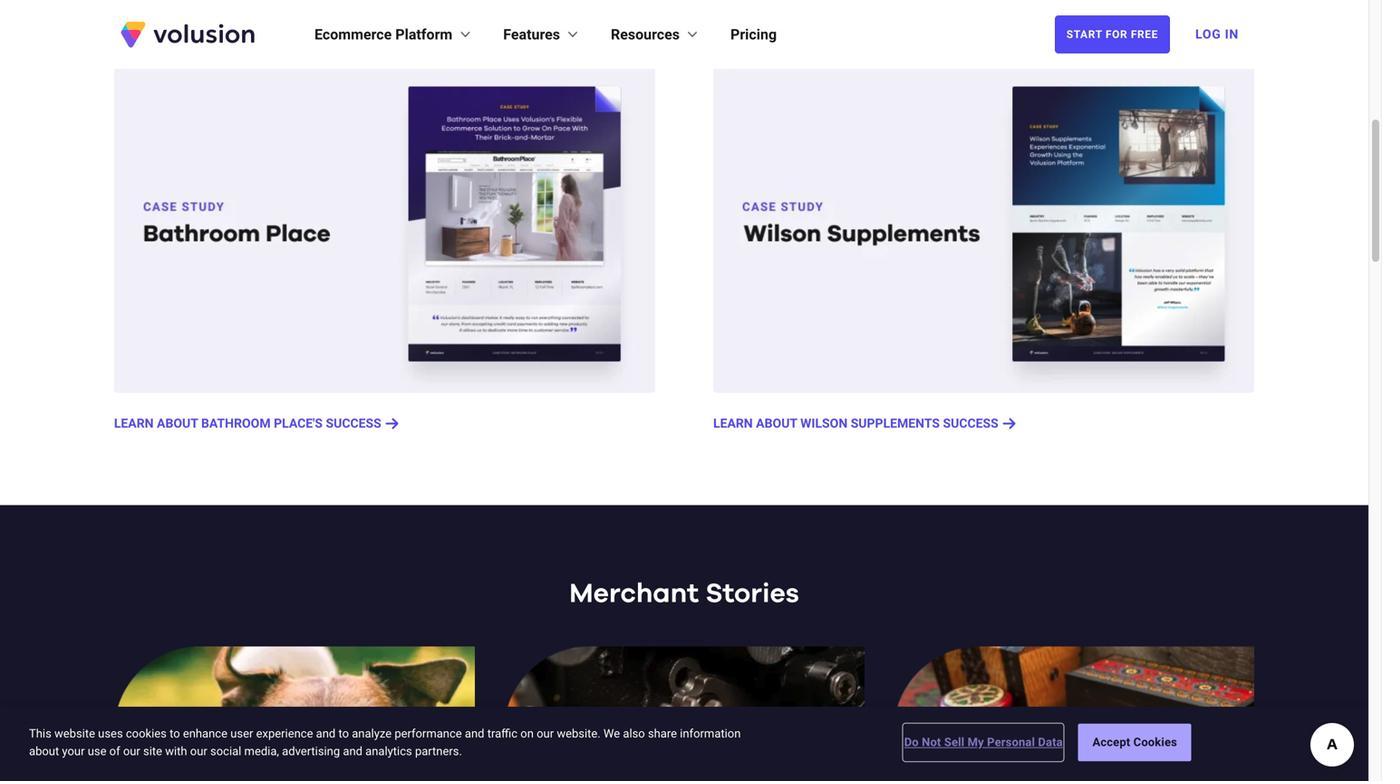 Task type: locate. For each thing, give the bounding box(es) containing it.
0 horizontal spatial success
[[326, 416, 381, 431]]

about left bathroom
[[157, 416, 198, 431]]

and
[[316, 727, 336, 741], [465, 727, 484, 741], [343, 745, 363, 758]]

learn about wilson supplements success link
[[713, 414, 1017, 433]]

0 horizontal spatial to
[[170, 727, 180, 741]]

2 learn from the left
[[713, 416, 753, 431]]

1 about from the left
[[157, 416, 198, 431]]

about left wilson at the bottom of page
[[756, 416, 797, 431]]

our right the on
[[537, 727, 554, 741]]

start for free
[[1067, 28, 1158, 41]]

data
[[1038, 736, 1063, 749]]

site
[[143, 745, 162, 758]]

this
[[29, 727, 51, 741]]

media,
[[244, 745, 279, 758]]

pricing link
[[731, 24, 777, 45]]

success for learn about wilson supplements success
[[943, 416, 999, 431]]

0 horizontal spatial our
[[123, 745, 140, 758]]

website.
[[557, 727, 601, 741]]

log
[[1196, 27, 1221, 42]]

free
[[1131, 28, 1158, 41]]

with
[[165, 745, 187, 758]]

enhance
[[183, 727, 228, 741]]

accept
[[1093, 736, 1131, 749]]

1 horizontal spatial and
[[343, 745, 363, 758]]

traffic
[[487, 727, 518, 741]]

and up advertising
[[316, 727, 336, 741]]

and down analyze
[[343, 745, 363, 758]]

social
[[210, 745, 241, 758]]

learn for learn about wilson supplements success
[[713, 416, 753, 431]]

start
[[1067, 28, 1103, 41]]

and left traffic
[[465, 727, 484, 741]]

2 success from the left
[[943, 416, 999, 431]]

our down enhance
[[190, 745, 207, 758]]

learn
[[114, 416, 154, 431], [713, 416, 753, 431]]

ecommerce platform button
[[315, 24, 474, 45]]

success right place's
[[326, 416, 381, 431]]

1 horizontal spatial to
[[339, 727, 349, 741]]

about for bathroom
[[157, 416, 198, 431]]

accept cookies button
[[1078, 724, 1192, 762]]

about for wilson
[[756, 416, 797, 431]]

cookies
[[126, 727, 167, 741]]

sell
[[944, 736, 965, 749]]

our right of
[[123, 745, 140, 758]]

1 to from the left
[[170, 727, 180, 741]]

share
[[648, 727, 677, 741]]

partners.
[[415, 745, 462, 758]]

to up the with
[[170, 727, 180, 741]]

to
[[170, 727, 180, 741], [339, 727, 349, 741]]

our
[[537, 727, 554, 741], [123, 745, 140, 758], [190, 745, 207, 758]]

wilson supplements image
[[713, 54, 1255, 393]]

success right supplements
[[943, 416, 999, 431]]

resources
[[611, 26, 680, 43]]

0 horizontal spatial about
[[157, 416, 198, 431]]

1 horizontal spatial about
[[756, 416, 797, 431]]

stories
[[706, 580, 799, 608]]

success
[[326, 416, 381, 431], [943, 416, 999, 431]]

features
[[503, 26, 560, 43]]

about
[[157, 416, 198, 431], [756, 416, 797, 431]]

cookies
[[1134, 736, 1177, 749]]

0 horizontal spatial learn
[[114, 416, 154, 431]]

this website uses cookies to enhance user experience and to analyze performance and traffic on our website. we also share information about your use of our site with our social media, advertising and analytics partners.
[[29, 727, 741, 758]]

1 success from the left
[[326, 416, 381, 431]]

learn for learn about bathroom place's success
[[114, 416, 154, 431]]

to left analyze
[[339, 727, 349, 741]]

website
[[54, 727, 95, 741]]

2 to from the left
[[339, 727, 349, 741]]

merchant
[[569, 580, 699, 608]]

features button
[[503, 24, 582, 45]]

experience
[[256, 727, 313, 741]]

1 horizontal spatial learn
[[713, 416, 753, 431]]

2 about from the left
[[756, 416, 797, 431]]

1 learn from the left
[[114, 416, 154, 431]]

1 horizontal spatial success
[[943, 416, 999, 431]]

learn about bathroom place's success link
[[114, 414, 399, 433]]

uses
[[98, 727, 123, 741]]

learn about bathroom place's success
[[114, 416, 381, 431]]



Task type: vqa. For each thing, say whether or not it's contained in the screenshot.
trends,
no



Task type: describe. For each thing, give the bounding box(es) containing it.
ecommerce
[[315, 26, 392, 43]]

place's
[[274, 416, 323, 431]]

performance
[[395, 727, 462, 741]]

personal
[[987, 736, 1035, 749]]

ecommerce platform
[[315, 26, 453, 43]]

bathroom place image
[[114, 54, 655, 393]]

2 horizontal spatial our
[[537, 727, 554, 741]]

also
[[623, 727, 645, 741]]

supplements
[[851, 416, 940, 431]]

on
[[521, 727, 534, 741]]

user
[[230, 727, 253, 741]]

analyze
[[352, 727, 392, 741]]

in
[[1225, 27, 1239, 42]]

merchant stories
[[569, 580, 799, 608]]

advertising
[[282, 745, 340, 758]]

1 horizontal spatial our
[[190, 745, 207, 758]]

use
[[88, 745, 106, 758]]

log in
[[1196, 27, 1239, 42]]

accept cookies
[[1093, 736, 1177, 749]]

of
[[109, 745, 120, 758]]

not
[[922, 736, 941, 749]]

bathroom
[[201, 416, 271, 431]]

0 horizontal spatial and
[[316, 727, 336, 741]]

do
[[904, 736, 919, 749]]

for
[[1106, 28, 1128, 41]]

resources button
[[611, 24, 702, 45]]

analytics
[[365, 745, 412, 758]]

information
[[680, 727, 741, 741]]

start for free link
[[1055, 15, 1170, 53]]

learn about wilson supplements success
[[713, 416, 999, 431]]

do not sell my personal data
[[904, 736, 1063, 749]]

about
[[29, 745, 59, 758]]

success for learn about bathroom place's success
[[326, 416, 381, 431]]

platform
[[395, 26, 453, 43]]

we
[[604, 727, 620, 741]]

do not sell my personal data button
[[904, 725, 1063, 761]]

my
[[968, 736, 984, 749]]

2 horizontal spatial and
[[465, 727, 484, 741]]

pricing
[[731, 26, 777, 43]]

log in link
[[1185, 15, 1250, 54]]

your
[[62, 745, 85, 758]]

wilson
[[801, 416, 848, 431]]

privacy alert dialog
[[0, 707, 1369, 781]]



